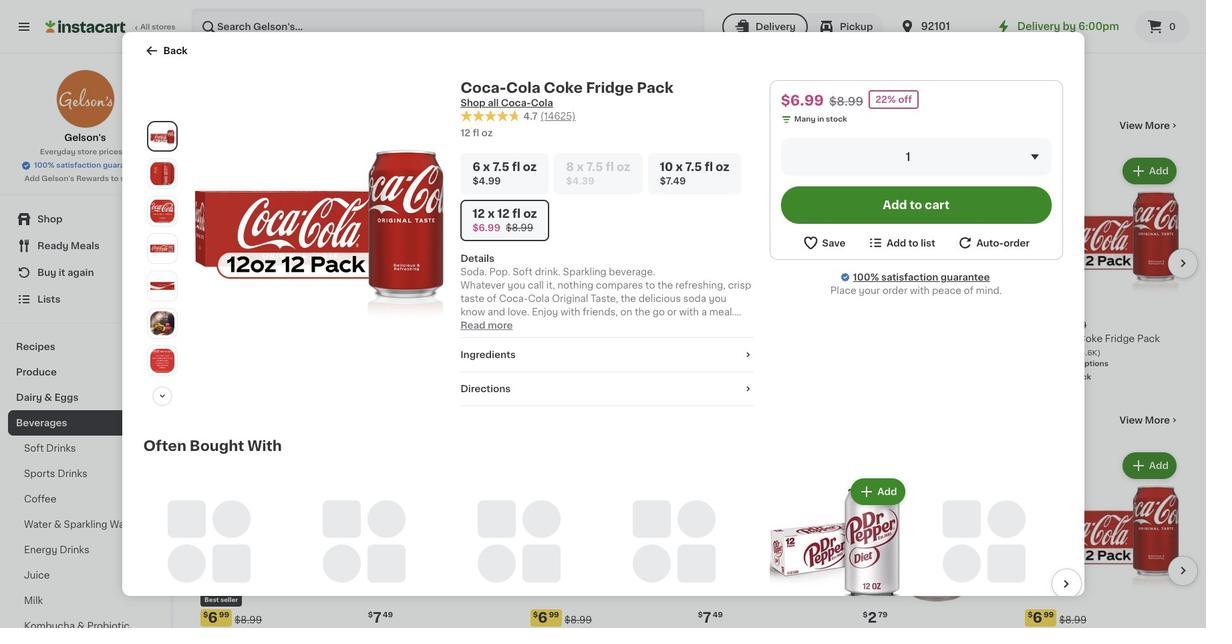 Task type: describe. For each thing, give the bounding box(es) containing it.
1 vertical spatial you
[[709, 294, 727, 303]]

love.
[[508, 307, 530, 317]]

9
[[538, 316, 548, 330]]

pack for coca-cola coke fridge pack shop all coca-cola
[[637, 81, 674, 95]]

drinks for sports drinks
[[58, 469, 87, 479]]

moments
[[582, 334, 626, 343]]

pickup
[[840, 22, 873, 31]]

gelson's link
[[56, 70, 115, 144]]

purified
[[405, 334, 441, 343]]

12 fl oz
[[461, 128, 493, 138]]

$ inside $ 6 49
[[368, 317, 373, 324]]

$ 6 49
[[368, 316, 394, 330]]

drinks for energy drinks
[[60, 545, 89, 555]]

energy drinks link
[[8, 537, 162, 563]]

delivery by 6:00pm
[[1018, 21, 1120, 31]]

0 horizontal spatial with
[[561, 307, 581, 317]]

everyday
[[40, 148, 76, 156]]

off
[[899, 95, 912, 104]]

add to list
[[887, 238, 936, 248]]

mind.
[[976, 286, 1002, 295]]

fl for 6 x 7.5 fl oz
[[512, 162, 521, 172]]

call
[[528, 281, 544, 290]]

taste
[[461, 334, 486, 343]]

product group containing 9
[[531, 155, 685, 370]]

pickup button
[[808, 13, 884, 40]]

delivery button
[[722, 13, 808, 40]]

dairy & eggs link
[[8, 385, 162, 410]]

guarantee inside button
[[103, 162, 142, 169]]

directions button
[[461, 382, 754, 396]]

$6.49 original price: $7.99 element
[[366, 315, 520, 332]]

$8.99 inside 12 x 12 fl oz $6.99 $8.99
[[506, 223, 534, 232]]

ingredients
[[461, 350, 516, 359]]

1 horizontal spatial $ 6 99
[[698, 316, 724, 330]]

beverages
[[16, 418, 67, 428]]

bit
[[660, 334, 672, 343]]

milk link
[[8, 588, 162, 614]]

in inside coca-cola coke fridge pack (14.6k) 4 options many in stock
[[1062, 374, 1069, 381]]

92101 button
[[900, 8, 980, 45]]

2 horizontal spatial 12
[[498, 208, 510, 219]]

store
[[77, 148, 97, 156]]

of inside soda. pop. soft drink. sparkling beverage. whatever you call it, nothing compares to the refreshing, crisp taste of coca-cola original taste, the delicious soda you know and love. enjoy with friends, on the go or with a meal. whatever the occasion, wherever you are, coca-cola original taste makes life's special moments a little bit better.
[[487, 294, 497, 303]]

stores
[[152, 23, 176, 31]]

oz for 6 x 7.5 fl oz
[[523, 162, 537, 172]]

essentia
[[531, 334, 571, 343]]

directions
[[461, 384, 511, 394]]

0 vertical spatial you
[[508, 281, 526, 290]]

coke for coca-cola coke fridge pack (14.6k) 4 options many in stock
[[1079, 334, 1103, 343]]

dasani purified water
[[366, 334, 471, 343]]

0 horizontal spatial in
[[818, 116, 825, 123]]

pop.
[[490, 267, 511, 277]]

often bought with
[[143, 439, 282, 453]]

2 $ 7 49 from the left
[[698, 611, 723, 625]]

fl up $4.99
[[473, 128, 479, 138]]

$9.99 original price: $15.99 element
[[531, 315, 685, 332]]

cola down call
[[528, 294, 550, 303]]

know
[[461, 307, 485, 317]]

read
[[461, 321, 486, 330]]

1 horizontal spatial of
[[964, 286, 974, 295]]

soft drinks link
[[8, 436, 162, 461]]

add to cart
[[883, 200, 950, 211]]

1 vertical spatial satisfaction
[[882, 273, 939, 282]]

(3.51k)
[[745, 350, 771, 357]]

often
[[143, 439, 186, 453]]

$6.99 $8.99
[[781, 94, 864, 108]]

auto-order
[[977, 238, 1030, 248]]

4.7
[[524, 112, 538, 121]]

cola
[[531, 98, 553, 108]]

10 x 7.5 fl oz $7.49
[[660, 162, 730, 186]]

better.
[[675, 334, 705, 343]]

0 horizontal spatial order
[[883, 286, 908, 295]]

fl for 12 x 12 fl oz
[[513, 208, 521, 219]]

$6.99 inside 12 x 12 fl oz $6.99 $8.99
[[473, 223, 501, 232]]

to left list
[[909, 238, 919, 248]]

taste
[[461, 294, 485, 303]]

enlarge soft drinks coca-cola coke fridge pack angle_back (opens in a new tab) image
[[150, 237, 174, 261]]

x for 10
[[676, 162, 683, 172]]

stock inside coca-cola coke fridge pack (14.6k) 4 options many in stock
[[1071, 374, 1092, 381]]

4.7 (14625)
[[524, 112, 576, 121]]

22% off
[[876, 95, 912, 104]]

enlarge soft drinks coca-cola coke fridge pack angle_top (opens in a new tab) image
[[150, 274, 174, 298]]

delivery by 6:00pm link
[[996, 19, 1120, 35]]

auto-
[[977, 238, 1004, 248]]

to inside soda. pop. soft drink. sparkling beverage. whatever you call it, nothing compares to the refreshing, crisp taste of coca-cola original taste, the delicious soda you know and love. enjoy with friends, on the go or with a meal. whatever the occasion, wherever you are, coca-cola original taste makes life's special moments a little bit better.
[[646, 281, 655, 290]]

49 inside $ 6 49
[[384, 317, 394, 324]]

oz for 12 x 12 fl oz
[[524, 208, 537, 219]]

list
[[921, 238, 936, 248]]

shop inside coca-cola coke fridge pack shop all coca-cola
[[461, 98, 486, 108]]

2 view more from the top
[[1120, 416, 1171, 425]]

save
[[120, 175, 138, 182]]

1 horizontal spatial with
[[679, 307, 699, 317]]

fl for 10 x 7.5 fl oz
[[705, 162, 713, 172]]

sports drinks link
[[8, 461, 162, 487]]

water down the read
[[444, 334, 471, 343]]

$7.99
[[400, 321, 425, 330]]

2 whatever from the top
[[461, 321, 505, 330]]

occasion,
[[526, 321, 571, 330]]

wherever
[[573, 321, 617, 330]]

12 for fl
[[461, 128, 471, 138]]

1 vertical spatial a
[[629, 334, 634, 343]]

options
[[1080, 360, 1109, 368]]

2 view from the top
[[1120, 416, 1143, 425]]

zero
[[747, 334, 768, 343]]

auto-order button
[[958, 235, 1030, 251]]

recipes
[[16, 342, 55, 352]]

pack for coca-cola coke fridge pack (14.6k) 4 options many in stock
[[1138, 334, 1160, 343]]

coca cola zero sugar cola (3.51k)
[[696, 334, 822, 357]]

service type group
[[722, 13, 884, 40]]

sports
[[24, 469, 55, 479]]

cola left the zero
[[723, 334, 744, 343]]

dairy & eggs
[[16, 393, 79, 402]]

2 7 from the left
[[703, 611, 712, 625]]

beverage.
[[609, 267, 656, 277]]

all
[[488, 98, 499, 108]]

many inside coca-cola coke fridge pack (14.6k) 4 options many in stock
[[1039, 374, 1060, 381]]

or
[[667, 307, 677, 317]]

all stores
[[140, 23, 176, 31]]

cola inside coca-cola coke fridge pack shop all coca-cola
[[506, 81, 541, 95]]

0 vertical spatial original
[[552, 294, 589, 303]]

enjoy
[[532, 307, 558, 317]]

more for 2nd view more link from the bottom
[[1146, 121, 1171, 130]]

6 inside 6 x 7.5 fl oz $4.99
[[473, 162, 481, 172]]

1 horizontal spatial $6.99
[[781, 94, 824, 108]]

& for water
[[54, 520, 62, 529]]

energy
[[24, 545, 57, 555]]

item carousel region containing add
[[125, 470, 1082, 628]]

100% satisfaction guarantee inside button
[[34, 162, 142, 169]]

coffee
[[24, 495, 56, 504]]

the down love.
[[508, 321, 523, 330]]

1 horizontal spatial you
[[619, 321, 637, 330]]

produce
[[16, 368, 57, 377]]

place
[[831, 286, 857, 295]]

1 7 from the left
[[373, 611, 382, 625]]

coca-
[[501, 98, 531, 108]]

prices
[[99, 148, 123, 156]]

0 vertical spatial many
[[795, 116, 816, 123]]

the up delicious
[[658, 281, 673, 290]]

2 $ 6 99 $8.99 from the left
[[1028, 611, 1087, 625]]

friends,
[[583, 307, 618, 317]]

crisp
[[728, 281, 752, 290]]

7.5 for 6
[[493, 162, 510, 172]]

ingredients button
[[461, 348, 754, 361]]

soft drinks
[[24, 444, 76, 453]]

1 whatever from the top
[[461, 281, 505, 290]]



Task type: locate. For each thing, give the bounding box(es) containing it.
0 vertical spatial view
[[1120, 121, 1143, 130]]

soft drinks coca-cola coke fridge pack hero image
[[192, 91, 445, 344]]

79
[[879, 611, 888, 619]]

coca- inside coca-cola coke fridge pack (14.6k) 4 options many in stock
[[1026, 334, 1055, 343]]

dairy
[[16, 393, 42, 402]]

enlarge soft drinks coca-cola coke fridge pack hero (opens in a new tab) image
[[150, 124, 174, 148]]

drinks down water & sparkling water at the left bottom of page
[[60, 545, 89, 555]]

buy it again link
[[8, 259, 162, 286]]

0 horizontal spatial pack
[[637, 81, 674, 95]]

1 vertical spatial drinks
[[58, 469, 87, 479]]

1 horizontal spatial 12
[[473, 208, 485, 219]]

water down 'wherever'
[[573, 334, 600, 343]]

you down on
[[619, 321, 637, 330]]

drinks up coffee link
[[58, 469, 87, 479]]

& left eggs
[[44, 393, 52, 402]]

the up on
[[621, 294, 637, 303]]

1 $ 6 99 $8.99 from the left
[[203, 611, 262, 625]]

1 vertical spatial order
[[883, 286, 908, 295]]

save button
[[803, 235, 846, 251]]

sparkling inside soda. pop. soft drink. sparkling beverage. whatever you call it, nothing compares to the refreshing, crisp taste of coca-cola original taste, the delicious soda you know and love. enjoy with friends, on the go or with a meal. whatever the occasion, wherever you are, coca-cola original taste makes life's special moments a little bit better.
[[563, 267, 607, 277]]

cola up (14.6k)
[[1055, 334, 1076, 343]]

1 horizontal spatial coke
[[1079, 334, 1103, 343]]

more for second view more link from the top
[[1146, 416, 1171, 425]]

1 7.5 from the left
[[493, 162, 510, 172]]

of left mind.
[[964, 286, 974, 295]]

oz inside 12 x 12 fl oz $6.99 $8.99
[[524, 208, 537, 219]]

fridge
[[586, 81, 634, 95], [1106, 334, 1135, 343]]

1 horizontal spatial stock
[[1071, 374, 1092, 381]]

0 horizontal spatial of
[[487, 294, 497, 303]]

& inside water & sparkling water link
[[54, 520, 62, 529]]

1 horizontal spatial original
[[712, 321, 748, 330]]

1 horizontal spatial $ 6 99 $8.99
[[1028, 611, 1087, 625]]

49
[[384, 317, 394, 324], [383, 611, 393, 619], [713, 611, 723, 619]]

0 vertical spatial stock
[[826, 116, 847, 123]]

1 view more from the top
[[1120, 121, 1171, 130]]

buy it again
[[37, 268, 94, 277]]

oz right the '10'
[[716, 162, 730, 172]]

x inside 10 x 7.5 fl oz $7.49
[[676, 162, 683, 172]]

coca-cola coke fridge pack shop all coca-cola
[[461, 81, 674, 108]]

0 horizontal spatial soft
[[24, 444, 44, 453]]

$6.99 up many in stock
[[781, 94, 824, 108]]

$4.99
[[473, 176, 501, 186]]

back button
[[143, 43, 188, 59]]

1 vertical spatial 100%
[[854, 273, 879, 282]]

0 vertical spatial in
[[818, 116, 825, 123]]

it
[[59, 268, 65, 277]]

None search field
[[191, 8, 705, 45]]

0 vertical spatial soft
[[513, 267, 533, 277]]

shop left 'all'
[[461, 98, 486, 108]]

99
[[714, 317, 724, 324], [549, 317, 559, 324], [219, 611, 229, 619], [549, 611, 559, 619], [1044, 611, 1054, 619]]

1 horizontal spatial a
[[702, 307, 707, 317]]

$
[[368, 317, 373, 324], [698, 317, 703, 324], [533, 317, 538, 324], [203, 611, 208, 619], [368, 611, 373, 619], [698, 611, 703, 619], [863, 611, 868, 619], [533, 611, 538, 619], [1028, 611, 1033, 619]]

cola right sugar
[[800, 334, 822, 343]]

essentia water
[[531, 334, 600, 343]]

0 horizontal spatial $ 6 99 $8.99
[[203, 611, 262, 625]]

1 vertical spatial soft
[[24, 444, 44, 453]]

1 vertical spatial original
[[712, 321, 748, 330]]

satisfaction inside button
[[56, 162, 101, 169]]

item carousel region for 2nd view more link from the bottom
[[201, 150, 1199, 391]]

with
[[247, 439, 282, 453]]

buy
[[37, 268, 56, 277]]

back
[[163, 46, 188, 55]]

0 vertical spatial view more
[[1120, 121, 1171, 130]]

1 horizontal spatial in
[[1062, 374, 1069, 381]]

12 x 12 fl oz $6.99 $8.99
[[473, 208, 537, 232]]

1 vertical spatial gelson's
[[41, 175, 74, 182]]

0 horizontal spatial $ 7 49
[[368, 611, 393, 625]]

0 vertical spatial 100%
[[34, 162, 54, 169]]

1 view more link from the top
[[1120, 119, 1180, 132]]

0 vertical spatial &
[[44, 393, 52, 402]]

x inside 12 x 12 fl oz $6.99 $8.99
[[488, 208, 495, 219]]

100% inside button
[[34, 162, 54, 169]]

100% down everyday
[[34, 162, 54, 169]]

$ inside $ 2 79
[[863, 611, 868, 619]]

fl down 6 x 7.5 fl oz $4.99
[[513, 208, 521, 219]]

2 vertical spatial drinks
[[60, 545, 89, 555]]

0 vertical spatial guarantee
[[103, 162, 142, 169]]

fl right the '10'
[[705, 162, 713, 172]]

energy drinks
[[24, 545, 89, 555]]

1 vertical spatial sparkling
[[64, 520, 107, 529]]

with right enjoy
[[561, 307, 581, 317]]

1 $ 7 49 from the left
[[368, 611, 393, 625]]

water inside product group
[[573, 334, 600, 343]]

1 vertical spatial stock
[[1071, 374, 1092, 381]]

satisfaction up 'add gelson's rewards to save'
[[56, 162, 101, 169]]

water & sparkling water link
[[8, 512, 162, 537]]

1 horizontal spatial 100%
[[854, 273, 879, 282]]

fridge inside coca-cola coke fridge pack shop all coca-cola
[[586, 81, 634, 95]]

to left save
[[111, 175, 119, 182]]

1 vertical spatial coke
[[1079, 334, 1103, 343]]

0 vertical spatial $ 6 99
[[698, 316, 724, 330]]

save
[[823, 238, 846, 248]]

0 button
[[1136, 11, 1191, 43]]

0 horizontal spatial $ 6 99
[[533, 611, 559, 625]]

0 horizontal spatial you
[[508, 281, 526, 290]]

enlarge soft drinks coca-cola coke fridge pack angle_right (opens in a new tab) image
[[150, 199, 174, 223]]

0 horizontal spatial original
[[552, 294, 589, 303]]

stock down '$6.99 $8.99'
[[826, 116, 847, 123]]

1 horizontal spatial many
[[1039, 374, 1060, 381]]

satisfaction
[[56, 162, 101, 169], [882, 273, 939, 282]]

are,
[[639, 321, 656, 330]]

0 horizontal spatial 12
[[461, 128, 471, 138]]

read more button
[[461, 319, 513, 332]]

2 vertical spatial you
[[619, 321, 637, 330]]

pack
[[637, 81, 674, 95], [1138, 334, 1160, 343]]

coke inside coca-cola coke fridge pack shop all coca-cola
[[544, 81, 583, 95]]

drinks inside 'link'
[[58, 469, 87, 479]]

many in stock
[[795, 116, 847, 123]]

fridge inside coca-cola coke fridge pack (14.6k) 4 options many in stock
[[1106, 334, 1135, 343]]

oz inside 10 x 7.5 fl oz $7.49
[[716, 162, 730, 172]]

many
[[795, 116, 816, 123], [1039, 374, 1060, 381]]

a left little
[[629, 334, 634, 343]]

1 vertical spatial 100% satisfaction guarantee
[[854, 273, 990, 282]]

guarantee up save
[[103, 162, 142, 169]]

beverages link
[[8, 410, 162, 436]]

add inside product group
[[655, 166, 674, 176]]

drink.
[[535, 267, 561, 277]]

fridge for coca-cola coke fridge pack (14.6k) 4 options many in stock
[[1106, 334, 1135, 343]]

10
[[660, 162, 673, 172]]

drinks up sports drinks
[[46, 444, 76, 453]]

oz down 6 x 7.5 fl oz $4.99
[[524, 208, 537, 219]]

1 vertical spatial in
[[1062, 374, 1069, 381]]

soda. pop. soft drink. sparkling beverage. whatever you call it, nothing compares to the refreshing, crisp taste of coca-cola original taste, the delicious soda you know and love. enjoy with friends, on the go or with a meal. whatever the occasion, wherever you are, coca-cola original taste makes life's special moments a little bit better.
[[461, 267, 752, 343]]

0 horizontal spatial 7
[[373, 611, 382, 625]]

$6.99 original price: $8.99 element containing $6.99
[[473, 221, 537, 234]]

juice
[[24, 571, 50, 580]]

makes
[[488, 334, 519, 343]]

1 vertical spatial many
[[1039, 374, 1060, 381]]

refreshing,
[[676, 281, 726, 290]]

x down $4.99
[[488, 208, 495, 219]]

all stores link
[[45, 8, 176, 45]]

enlarge soft drinks coca-cola coke fridge pack lifestyle (opens in a new tab) image
[[150, 311, 174, 335]]

2 horizontal spatial you
[[709, 294, 727, 303]]

7.5 up "$7.49"
[[686, 162, 702, 172]]

cola up better.
[[688, 321, 709, 330]]

1 vertical spatial $ 6 99
[[533, 611, 559, 625]]

7.5 inside 10 x 7.5 fl oz $7.49
[[686, 162, 702, 172]]

★★★★★
[[461, 110, 521, 122], [461, 110, 521, 122]]

0 vertical spatial 100% satisfaction guarantee
[[34, 162, 142, 169]]

gelson's up store
[[64, 133, 106, 142]]

enlarge soft drinks coca-cola coke fridge pack angle_left (opens in a new tab) image
[[150, 162, 174, 186]]

1 vertical spatial $6.99
[[473, 223, 501, 232]]

$ 2 79
[[863, 611, 888, 625]]

1 horizontal spatial delivery
[[1018, 21, 1061, 31]]

in
[[818, 116, 825, 123], [1062, 374, 1069, 381]]

1 horizontal spatial guarantee
[[941, 273, 990, 282]]

satisfaction up place your order with peace of mind.
[[882, 273, 939, 282]]

all
[[140, 23, 150, 31]]

delivery inside 'button'
[[756, 22, 796, 31]]

1 vertical spatial whatever
[[461, 321, 505, 330]]

soft up sports at the bottom left
[[24, 444, 44, 453]]

oz for 10 x 7.5 fl oz
[[716, 162, 730, 172]]

0 vertical spatial $6.99
[[781, 94, 824, 108]]

0 vertical spatial fridge
[[586, 81, 634, 95]]

1 field
[[781, 138, 1052, 176]]

item carousel region
[[201, 150, 1199, 391], [201, 444, 1199, 628], [125, 470, 1082, 628]]

0 vertical spatial sparkling
[[563, 267, 607, 277]]

life's
[[521, 334, 543, 343]]

0 horizontal spatial many
[[795, 116, 816, 123]]

cart
[[925, 200, 950, 211]]

100% up your
[[854, 273, 879, 282]]

fl up 12 x 12 fl oz $6.99 $8.99
[[512, 162, 521, 172]]

cola inside coca-cola coke fridge pack (14.6k) 4 options many in stock
[[1055, 334, 1076, 343]]

7.5 up $4.99
[[493, 162, 510, 172]]

a down "soda"
[[702, 307, 707, 317]]

1 vertical spatial guarantee
[[941, 273, 990, 282]]

x for 6
[[483, 162, 490, 172]]

sparkling up the 'energy drinks' link
[[64, 520, 107, 529]]

cola up coca-
[[506, 81, 541, 95]]

0 vertical spatial more
[[1146, 121, 1171, 130]]

whatever
[[461, 281, 505, 290], [461, 321, 505, 330]]

water down coffee link
[[110, 520, 137, 529]]

1 horizontal spatial fridge
[[1106, 334, 1135, 343]]

1 horizontal spatial &
[[54, 520, 62, 529]]

shop down 'add gelson's rewards to save'
[[37, 215, 62, 224]]

coca- inside coca-cola coke fridge pack shop all coca-cola
[[461, 81, 506, 95]]

of up and
[[487, 294, 497, 303]]

add button inside product group
[[629, 159, 681, 183]]

you left call
[[508, 281, 526, 290]]

92101
[[921, 21, 951, 31]]

1 horizontal spatial shop
[[461, 98, 486, 108]]

details
[[461, 254, 495, 263]]

100% satisfaction guarantee up place your order with peace of mind.
[[854, 273, 990, 282]]

0 vertical spatial whatever
[[461, 281, 505, 290]]

whatever down soda.
[[461, 281, 505, 290]]

x for 12
[[488, 208, 495, 219]]

fl inside 12 x 12 fl oz $6.99 $8.99
[[513, 208, 521, 219]]

2
[[868, 611, 877, 625]]

add
[[490, 166, 509, 176], [655, 166, 674, 176], [820, 166, 839, 176], [985, 166, 1004, 176], [1150, 166, 1169, 176], [24, 175, 40, 182], [883, 200, 907, 211], [887, 238, 907, 248], [1150, 461, 1169, 471], [878, 487, 897, 496]]

$ inside '$ 9 99'
[[533, 317, 538, 324]]

pack inside coca-cola coke fridge pack shop all coca-cola
[[637, 81, 674, 95]]

pack inside coca-cola coke fridge pack (14.6k) 4 options many in stock
[[1138, 334, 1160, 343]]

with down "soda"
[[679, 307, 699, 317]]

100%
[[34, 162, 54, 169], [854, 273, 879, 282]]

best
[[205, 597, 219, 603]]

1 horizontal spatial 7
[[703, 611, 712, 625]]

0 vertical spatial gelson's
[[64, 133, 106, 142]]

0 vertical spatial view more link
[[1120, 119, 1180, 132]]

soft up call
[[513, 267, 533, 277]]

everyday store prices
[[40, 148, 123, 156]]

0 vertical spatial coke
[[544, 81, 583, 95]]

product group
[[201, 155, 355, 386], [366, 155, 520, 386], [531, 155, 685, 370], [696, 155, 850, 386], [861, 155, 1015, 383], [1026, 155, 1180, 386], [1026, 450, 1180, 628], [764, 476, 908, 628]]

original down nothing
[[552, 294, 589, 303]]

1 horizontal spatial order
[[1004, 238, 1030, 248]]

little
[[637, 334, 657, 343]]

details button
[[461, 252, 754, 265]]

the up are,
[[635, 307, 651, 317]]

$6.99 up "details"
[[473, 223, 501, 232]]

coke for coca-cola coke fridge pack shop all coca-cola
[[544, 81, 583, 95]]

place your order with peace of mind.
[[831, 286, 1002, 295]]

coke inside coca-cola coke fridge pack (14.6k) 4 options many in stock
[[1079, 334, 1103, 343]]

99 inside '$ 9 99'
[[549, 317, 559, 324]]

12 for x
[[473, 208, 485, 219]]

0 horizontal spatial 100%
[[34, 162, 54, 169]]

1 vertical spatial &
[[54, 520, 62, 529]]

0 vertical spatial shop
[[461, 98, 486, 108]]

fl inside 6 x 7.5 fl oz $4.99
[[512, 162, 521, 172]]

item carousel region for second view more link from the top
[[201, 444, 1199, 628]]

peace
[[933, 286, 962, 295]]

x up $4.99
[[483, 162, 490, 172]]

100% satisfaction guarantee down everyday store prices link in the top of the page
[[34, 162, 142, 169]]

1 view from the top
[[1120, 121, 1143, 130]]

& up energy drinks
[[54, 520, 62, 529]]

0 horizontal spatial guarantee
[[103, 162, 142, 169]]

rewards
[[76, 175, 109, 182]]

$6.99 original price: $8.99 element
[[473, 221, 537, 234], [696, 315, 850, 332], [201, 609, 355, 627], [531, 609, 685, 627], [1026, 609, 1180, 627]]

coffee link
[[8, 487, 162, 512]]

read more
[[461, 321, 513, 330]]

1 vertical spatial fridge
[[1106, 334, 1135, 343]]

1 horizontal spatial 7.5
[[686, 162, 702, 172]]

2 horizontal spatial with
[[910, 286, 930, 295]]

$ 7 49
[[368, 611, 393, 625], [698, 611, 723, 625]]

1 vertical spatial more
[[1146, 416, 1171, 425]]

shop link
[[8, 206, 162, 233]]

2 view more link from the top
[[1120, 414, 1180, 427]]

enlarge soft drinks coca-cola coke fridge pack ingredients (opens in a new tab) image
[[150, 349, 174, 373]]

0 horizontal spatial 100% satisfaction guarantee
[[34, 162, 142, 169]]

0 vertical spatial pack
[[637, 81, 674, 95]]

1 vertical spatial view more
[[1120, 416, 1171, 425]]

coke up (14.6k)
[[1079, 334, 1103, 343]]

7.5 for 10
[[686, 162, 702, 172]]

1 horizontal spatial satisfaction
[[882, 273, 939, 282]]

6 x 7.5 fl oz $4.99
[[473, 162, 537, 186]]

view
[[1120, 121, 1143, 130], [1120, 416, 1143, 425]]

original down 'meal.'
[[712, 321, 748, 330]]

oz down 4.7
[[523, 162, 537, 172]]

coca-cola coke fridge pack (14.6k) 4 options many in stock
[[1026, 334, 1160, 381]]

100% satisfaction guarantee link
[[854, 271, 990, 284]]

$8.99
[[830, 96, 864, 107], [506, 223, 534, 232], [730, 321, 757, 330], [1060, 321, 1087, 330], [235, 615, 262, 625], [565, 615, 592, 625], [1060, 615, 1087, 625]]

0 horizontal spatial satisfaction
[[56, 162, 101, 169]]

1 vertical spatial view more link
[[1120, 414, 1180, 427]]

1 vertical spatial shop
[[37, 215, 62, 224]]

& inside dairy & eggs 'link'
[[44, 393, 52, 402]]

1 more from the top
[[1146, 121, 1171, 130]]

7.5 inside 6 x 7.5 fl oz $4.99
[[493, 162, 510, 172]]

x right the '10'
[[676, 162, 683, 172]]

22%
[[876, 95, 896, 104]]

100% satisfaction guarantee button
[[21, 158, 150, 171]]

1 horizontal spatial 100% satisfaction guarantee
[[854, 273, 990, 282]]

sparkling up nothing
[[563, 267, 607, 277]]

0 vertical spatial order
[[1004, 238, 1030, 248]]

delivery for delivery
[[756, 22, 796, 31]]

0 horizontal spatial 7.5
[[493, 162, 510, 172]]

gelson's down everyday
[[41, 175, 74, 182]]

fl inside 10 x 7.5 fl oz $7.49
[[705, 162, 713, 172]]

0 horizontal spatial stock
[[826, 116, 847, 123]]

fridge for coca-cola coke fridge pack shop all coca-cola
[[586, 81, 634, 95]]

again
[[68, 268, 94, 277]]

instacart logo image
[[45, 19, 126, 35]]

coke
[[544, 81, 583, 95], [1079, 334, 1103, 343]]

$7.49
[[660, 176, 686, 186]]

to up delicious
[[646, 281, 655, 290]]

drinks for soft drinks
[[46, 444, 76, 453]]

0 horizontal spatial shop
[[37, 215, 62, 224]]

0
[[1170, 22, 1176, 31]]

$8.99 inside '$6.99 $8.99'
[[830, 96, 864, 107]]

add gelson's rewards to save link
[[24, 174, 146, 185]]

delivery for delivery by 6:00pm
[[1018, 21, 1061, 31]]

0 horizontal spatial fridge
[[586, 81, 634, 95]]

guarantee up peace
[[941, 273, 990, 282]]

7.5
[[493, 162, 510, 172], [686, 162, 702, 172]]

2 more from the top
[[1146, 416, 1171, 425]]

0 horizontal spatial &
[[44, 393, 52, 402]]

coke up cola
[[544, 81, 583, 95]]

stock down 4
[[1071, 374, 1092, 381]]

lists link
[[8, 286, 162, 313]]

1 vertical spatial pack
[[1138, 334, 1160, 343]]

add to list button
[[868, 235, 936, 251]]

& for dairy
[[44, 393, 52, 402]]

with down 100% satisfaction guarantee link
[[910, 286, 930, 295]]

oz inside 6 x 7.5 fl oz $4.99
[[523, 162, 537, 172]]

you up 'meal.'
[[709, 294, 727, 303]]

x inside 6 x 7.5 fl oz $4.99
[[483, 162, 490, 172]]

oz
[[482, 128, 493, 138], [523, 162, 537, 172], [716, 162, 730, 172], [524, 208, 537, 219]]

order inside auto-order button
[[1004, 238, 1030, 248]]

1 horizontal spatial soft
[[513, 267, 533, 277]]

to left cart
[[910, 200, 923, 211]]

water down coffee
[[24, 520, 52, 529]]

oz down 'all'
[[482, 128, 493, 138]]

2 7.5 from the left
[[686, 162, 702, 172]]

gelson's logo image
[[56, 70, 115, 128]]

shop
[[461, 98, 486, 108], [37, 215, 62, 224]]

0 vertical spatial drinks
[[46, 444, 76, 453]]

whatever up 'taste'
[[461, 321, 505, 330]]

milk
[[24, 596, 43, 606]]

0 vertical spatial satisfaction
[[56, 162, 101, 169]]

soft inside soda. pop. soft drink. sparkling beverage. whatever you call it, nothing compares to the refreshing, crisp taste of coca-cola original taste, the delicious soda you know and love. enjoy with friends, on the go or with a meal. whatever the occasion, wherever you are, coca-cola original taste makes life's special moments a little bit better.
[[513, 267, 533, 277]]



Task type: vqa. For each thing, say whether or not it's contained in the screenshot.
honey for Honey Nut Cheerios Heart Healthy Cereal, Giant Size Box
no



